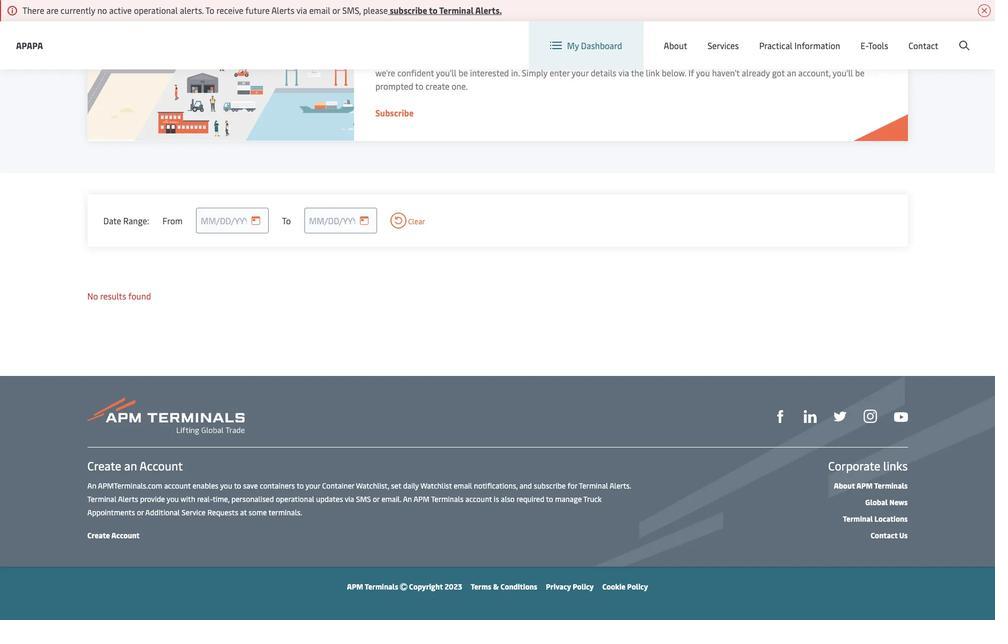 Task type: vqa. For each thing, say whether or not it's contained in the screenshot.
"an" to the right
yes



Task type: locate. For each thing, give the bounding box(es) containing it.
be up one.
[[459, 67, 468, 79]]

0 vertical spatial an
[[733, 53, 742, 65]]

terminal
[[439, 4, 474, 16], [439, 53, 473, 65], [579, 481, 608, 491], [87, 494, 116, 504], [843, 514, 873, 524]]

1 vertical spatial create
[[87, 458, 121, 474]]

we've
[[796, 53, 817, 65]]

1 vertical spatial account
[[140, 458, 183, 474]]

1 horizontal spatial contact
[[909, 40, 938, 51]]

apm
[[856, 481, 873, 491], [414, 494, 429, 504], [347, 582, 363, 592]]

1 vertical spatial newsletter
[[475, 53, 517, 65]]

terminal locations
[[843, 514, 908, 524]]

or
[[332, 4, 340, 16], [373, 494, 380, 504], [137, 507, 144, 518]]

0 horizontal spatial global
[[789, 31, 814, 43]]

0 horizontal spatial an
[[124, 458, 137, 474]]

1 vertical spatial to
[[282, 214, 291, 226]]

e-tools button
[[861, 21, 888, 69]]

about up we'll
[[664, 40, 687, 51]]

2 you'll from the left
[[833, 67, 853, 79]]

sms,
[[342, 4, 361, 16]]

subscribe down prompted
[[375, 107, 414, 119]]

update
[[744, 53, 771, 65]]

be down the something
[[855, 67, 865, 79]]

0 vertical spatial or
[[332, 4, 340, 16]]

0 horizontal spatial subscribe
[[390, 4, 427, 16]]

1 vertical spatial subscribe
[[534, 481, 566, 491]]

&
[[493, 582, 499, 592]]

0 vertical spatial an
[[87, 481, 96, 491]]

subscribe
[[390, 4, 427, 16], [534, 481, 566, 491]]

link
[[646, 67, 660, 79]]

global
[[789, 31, 814, 43], [865, 497, 888, 507]]

policy right cookie
[[627, 582, 648, 592]]

my
[[567, 40, 579, 51]]

an
[[733, 53, 742, 65], [787, 67, 796, 79], [124, 458, 137, 474]]

future
[[245, 4, 270, 16]]

got down when
[[772, 67, 785, 79]]

1 vertical spatial subscribe
[[375, 107, 414, 119]]

apm down 'corporate links'
[[856, 481, 873, 491]]

or left sms, in the top left of the page
[[332, 4, 340, 16]]

cookie policy
[[602, 582, 648, 592]]

1 vertical spatial or
[[373, 494, 380, 504]]

create up apmterminals.com
[[87, 458, 121, 474]]

contact
[[909, 40, 938, 51], [871, 530, 898, 541]]

linkedin image
[[804, 410, 816, 423]]

1 policy from the left
[[573, 582, 594, 592]]

got down information
[[819, 53, 832, 65]]

via
[[296, 4, 307, 16], [518, 53, 529, 65], [618, 67, 629, 79], [345, 494, 354, 504]]

operational inside an apmterminals.com account enables you to save containers to your container watchlist, set daily watchlist email notifications, and subscribe for terminal alerts. terminal alerts provide you with real-time, personalised operational updates via sms or email. an apm terminals account is also required to manage truck appointments or additional service requests at some terminals.
[[276, 494, 314, 504]]

2 be from the left
[[855, 67, 865, 79]]

0 vertical spatial email
[[309, 4, 330, 16]]

an down daily
[[403, 494, 412, 504]]

Page number field
[[858, 338, 875, 355]]

1 vertical spatial email
[[454, 481, 472, 491]]

or right 'sms'
[[373, 494, 380, 504]]

sms
[[356, 494, 371, 504]]

1 horizontal spatial global
[[865, 497, 888, 507]]

email.
[[381, 494, 401, 504]]

1 horizontal spatial subscribe
[[534, 481, 566, 491]]

an up apmterminals.com
[[124, 458, 137, 474]]

policy right privacy
[[573, 582, 594, 592]]

0 horizontal spatial an
[[87, 481, 96, 491]]

you right "if"
[[696, 67, 710, 79]]

confident
[[397, 67, 434, 79]]

subscribe up we're
[[375, 53, 413, 65]]

please
[[363, 4, 388, 16]]

account up with
[[164, 481, 191, 491]]

0 horizontal spatial newsletter
[[375, 29, 447, 49]]

0 vertical spatial subscribe
[[375, 53, 413, 65]]

email
[[309, 4, 330, 16], [454, 481, 472, 491]]

to
[[429, 4, 438, 16], [415, 53, 423, 65], [415, 80, 423, 92], [234, 481, 241, 491], [297, 481, 304, 491], [546, 494, 553, 504]]

account left is
[[465, 494, 492, 504]]

2 vertical spatial apm
[[347, 582, 363, 592]]

1 horizontal spatial apm
[[414, 494, 429, 504]]

alerts. up subscription
[[475, 4, 502, 16]]

terminals left ⓒ
[[365, 582, 398, 592]]

dashboard
[[581, 40, 622, 51]]

alerts inside an apmterminals.com account enables you to save containers to your container watchlist, set daily watchlist email notifications, and subscribe for terminal alerts. terminal alerts provide you with real-time, personalised operational updates via sms or email. an apm terminals account is also required to manage truck appointments or additional service requests at some terminals.
[[118, 494, 138, 504]]

1 horizontal spatial about
[[834, 481, 855, 491]]

create account
[[87, 530, 140, 541]]

container terminal illustration image
[[87, 16, 354, 141]]

1 horizontal spatial an
[[733, 53, 742, 65]]

1 horizontal spatial an
[[403, 494, 412, 504]]

an apmterminals.com account enables you to save containers to your container watchlist, set daily watchlist email notifications, and subscribe for terminal alerts. terminal alerts provide you with real-time, personalised operational updates via sms or email. an apm terminals account is also required to manage truck appointments or additional service requests at some terminals.
[[87, 481, 631, 518]]

0 horizontal spatial email
[[309, 4, 330, 16]]

requests
[[207, 507, 238, 518]]

an up haven't
[[733, 53, 742, 65]]

below.
[[662, 67, 686, 79]]

via inside an apmterminals.com account enables you to save containers to your container watchlist, set daily watchlist email notifications, and subscribe for terminal alerts. terminal alerts provide you with real-time, personalised operational updates via sms or email. an apm terminals account is also required to manage truck appointments or additional service requests at some terminals.
[[345, 494, 354, 504]]

1 vertical spatial got
[[772, 67, 785, 79]]

0 vertical spatial your
[[531, 53, 548, 65]]

1 vertical spatial alerts.
[[610, 481, 631, 491]]

terminal up appointments
[[87, 494, 116, 504]]

policy for privacy policy
[[573, 582, 594, 592]]

save
[[243, 481, 258, 491]]

0 vertical spatial contact
[[909, 40, 938, 51]]

your down apmterminals.com
[[572, 67, 589, 79]]

apm left ⓒ
[[347, 582, 363, 592]]

0 horizontal spatial you'll
[[436, 67, 456, 79]]

terminal up subscription
[[439, 4, 474, 16]]

2 horizontal spatial or
[[373, 494, 380, 504]]

copyright
[[409, 582, 443, 592]]

1 vertical spatial contact
[[871, 530, 898, 541]]

0 horizontal spatial apm
[[347, 582, 363, 592]]

apm inside an apmterminals.com account enables you to save containers to your container watchlist, set daily watchlist email notifications, and subscribe for terminal alerts. terminal alerts provide you with real-time, personalised operational updates via sms or email. an apm terminals account is also required to manage truck appointments or additional service requests at some terminals.
[[414, 494, 429, 504]]

1 horizontal spatial email
[[454, 481, 472, 491]]

email right watchlist
[[454, 481, 472, 491]]

0 vertical spatial create
[[917, 31, 941, 43]]

1 vertical spatial terminals
[[431, 494, 464, 504]]

an down when
[[787, 67, 796, 79]]

2 vertical spatial create
[[87, 530, 110, 541]]

appointments
[[87, 507, 135, 518]]

youtube image
[[894, 412, 908, 422]]

enter
[[550, 67, 570, 79]]

corporate links
[[828, 458, 908, 474]]

0 vertical spatial to
[[205, 4, 214, 16]]

0 horizontal spatial to
[[205, 4, 214, 16]]

2 vertical spatial or
[[137, 507, 144, 518]]

email left sms, in the top left of the page
[[309, 4, 330, 16]]

alerts right future
[[271, 4, 294, 16]]

1 horizontal spatial account
[[465, 494, 492, 504]]

global for global menu
[[789, 31, 814, 43]]

2 subscribe from the top
[[375, 107, 414, 119]]

or down provide
[[137, 507, 144, 518]]

apm down daily
[[414, 494, 429, 504]]

apapa
[[16, 39, 43, 51]]

2 vertical spatial terminals
[[365, 582, 398, 592]]

no
[[87, 290, 98, 302]]

your up updates
[[305, 481, 320, 491]]

0 horizontal spatial got
[[772, 67, 785, 79]]

0 vertical spatial terminals
[[874, 481, 908, 491]]

there are currently no active operational alerts. to receive future alerts via email or sms, please subscribe to terminal alerts.
[[22, 4, 502, 16]]

to down confident
[[415, 80, 423, 92]]

practical
[[759, 40, 792, 51]]

alerts. right for
[[610, 481, 631, 491]]

0 vertical spatial alerts
[[271, 4, 294, 16]]

to up 'our' on the top of the page
[[429, 4, 438, 16]]

e-tools
[[861, 40, 888, 51]]

your up "simply"
[[531, 53, 548, 65]]

contact for contact us
[[871, 530, 898, 541]]

account right contact popup button
[[943, 31, 975, 43]]

create account link
[[87, 530, 140, 541]]

1 vertical spatial global
[[865, 497, 888, 507]]

switch location button
[[677, 31, 755, 43]]

1 vertical spatial apm
[[414, 494, 429, 504]]

an up appointments
[[87, 481, 96, 491]]

account up provide
[[140, 458, 183, 474]]

subscribe left for
[[534, 481, 566, 491]]

0 horizontal spatial or
[[137, 507, 144, 518]]

you'll up create
[[436, 67, 456, 79]]

privacy policy link
[[546, 582, 594, 592]]

1 horizontal spatial alerts.
[[610, 481, 631, 491]]

services
[[708, 40, 739, 51]]

account,
[[798, 67, 831, 79]]

tools
[[868, 40, 888, 51]]

1 vertical spatial alerts
[[118, 494, 138, 504]]

create right the /
[[917, 31, 941, 43]]

0 horizontal spatial policy
[[573, 582, 594, 592]]

details
[[591, 67, 616, 79]]

you tube link
[[894, 409, 908, 423]]

twitter image
[[834, 410, 846, 423]]

create down appointments
[[87, 530, 110, 541]]

subscribe right please
[[390, 4, 427, 16]]

you up haven't
[[717, 53, 731, 65]]

set
[[391, 481, 401, 491]]

account down appointments
[[111, 530, 140, 541]]

apmterminals.com
[[550, 53, 622, 65]]

2 vertical spatial your
[[305, 481, 320, 491]]

1 horizontal spatial operational
[[276, 494, 314, 504]]

to
[[205, 4, 214, 16], [282, 214, 291, 226]]

you'll down the something
[[833, 67, 853, 79]]

1 horizontal spatial be
[[855, 67, 865, 79]]

you
[[717, 53, 731, 65], [696, 67, 710, 79], [220, 481, 232, 491], [167, 494, 179, 504]]

terminal down global news on the bottom right of page
[[843, 514, 873, 524]]

daily
[[403, 481, 419, 491]]

practical information button
[[759, 21, 840, 69]]

account.
[[624, 53, 656, 65]]

instagram image
[[863, 410, 877, 423]]

terminals
[[874, 481, 908, 491], [431, 494, 464, 504], [365, 582, 398, 592]]

in.
[[511, 67, 520, 79]]

0 horizontal spatial alerts
[[118, 494, 138, 504]]

send
[[697, 53, 715, 65]]

apmt footer logo image
[[87, 397, 244, 435]]

2 horizontal spatial your
[[572, 67, 589, 79]]

receive
[[216, 4, 243, 16]]

0 vertical spatial about
[[664, 40, 687, 51]]

newsletter up 'our' on the top of the page
[[375, 29, 447, 49]]

0 vertical spatial global
[[789, 31, 814, 43]]

0 vertical spatial apm
[[856, 481, 873, 491]]

1 horizontal spatial got
[[819, 53, 832, 65]]

alerts down apmterminals.com
[[118, 494, 138, 504]]

manage
[[555, 494, 582, 504]]

switch location
[[694, 31, 755, 43]]

operational right active
[[134, 4, 178, 16]]

via left 'sms'
[[345, 494, 354, 504]]

0 horizontal spatial account
[[164, 481, 191, 491]]

terminals down watchlist
[[431, 494, 464, 504]]

fill 44 link
[[834, 409, 846, 423]]

0 horizontal spatial be
[[459, 67, 468, 79]]

terminal right 'our' on the top of the page
[[439, 53, 473, 65]]

alerts.
[[475, 4, 502, 16], [610, 481, 631, 491]]

date range:
[[103, 214, 149, 226]]

0 vertical spatial alerts.
[[475, 4, 502, 16]]

1 horizontal spatial terminals
[[431, 494, 464, 504]]

/
[[911, 31, 915, 43]]

operational up the terminals.
[[276, 494, 314, 504]]

about down corporate
[[834, 481, 855, 491]]

newsletter up interested
[[475, 53, 517, 65]]

subscribe inside an apmterminals.com account enables you to save containers to your container watchlist, set daily watchlist email notifications, and subscribe for terminal alerts. terminal alerts provide you with real-time, personalised operational updates via sms or email. an apm terminals account is also required to manage truck appointments or additional service requests at some terminals.
[[534, 481, 566, 491]]

0 horizontal spatial contact
[[871, 530, 898, 541]]

something
[[834, 53, 875, 65]]

2 policy from the left
[[627, 582, 648, 592]]

updates
[[316, 494, 343, 504]]

from
[[162, 214, 183, 226]]

cookie policy link
[[602, 582, 648, 592]]

watchlist,
[[356, 481, 389, 491]]

global menu button
[[766, 21, 848, 53]]

1 subscribe from the top
[[375, 53, 413, 65]]

global inside button
[[789, 31, 814, 43]]

watchlist
[[420, 481, 452, 491]]

global news
[[865, 497, 908, 507]]

1 vertical spatial account
[[465, 494, 492, 504]]

instagram link
[[863, 409, 877, 423]]

0 horizontal spatial about
[[664, 40, 687, 51]]

0 vertical spatial operational
[[134, 4, 178, 16]]

1 horizontal spatial policy
[[627, 582, 648, 592]]

0 horizontal spatial your
[[305, 481, 320, 491]]

terminals up global news link
[[874, 481, 908, 491]]

1 vertical spatial operational
[[276, 494, 314, 504]]

subscribe to terminal alerts. link
[[388, 4, 502, 16]]

subscribe
[[375, 53, 413, 65], [375, 107, 414, 119]]

location
[[722, 31, 755, 43]]

contact us
[[871, 530, 908, 541]]

0 horizontal spatial operational
[[134, 4, 178, 16]]

1 you'll from the left
[[436, 67, 456, 79]]

about apm terminals link
[[834, 481, 908, 491]]

0 vertical spatial account
[[164, 481, 191, 491]]

1 horizontal spatial you'll
[[833, 67, 853, 79]]

contact us link
[[871, 530, 908, 541]]

1 vertical spatial about
[[834, 481, 855, 491]]

2 horizontal spatial an
[[787, 67, 796, 79]]



Task type: describe. For each thing, give the bounding box(es) containing it.
1 be from the left
[[459, 67, 468, 79]]

about button
[[664, 21, 687, 69]]

there
[[22, 4, 44, 16]]

contact for contact
[[909, 40, 938, 51]]

terminal up truck
[[579, 481, 608, 491]]

1 vertical spatial an
[[787, 67, 796, 79]]

close alert image
[[978, 4, 991, 17]]

1 vertical spatial an
[[403, 494, 412, 504]]

terminals.
[[269, 507, 302, 518]]

with
[[181, 494, 195, 504]]

about for about
[[664, 40, 687, 51]]

to left save
[[234, 481, 241, 491]]

subscription
[[451, 29, 533, 49]]

personalised
[[231, 494, 274, 504]]

via left the
[[618, 67, 629, 79]]

my dashboard button
[[550, 21, 622, 69]]

at
[[240, 507, 247, 518]]

terms
[[471, 582, 491, 592]]

login / create account link
[[869, 21, 975, 53]]

ⓒ
[[400, 582, 407, 592]]

global news link
[[865, 497, 908, 507]]

2 horizontal spatial apm
[[856, 481, 873, 491]]

2 vertical spatial an
[[124, 458, 137, 474]]

you left with
[[167, 494, 179, 504]]

0 vertical spatial newsletter
[[375, 29, 447, 49]]

corporate
[[828, 458, 880, 474]]

information
[[795, 40, 840, 51]]

our
[[425, 53, 437, 65]]

0 vertical spatial account
[[943, 31, 975, 43]]

additional
[[145, 507, 180, 518]]

privacy policy
[[546, 582, 594, 592]]

real-
[[197, 494, 213, 504]]

about for about apm terminals
[[834, 481, 855, 491]]

some
[[249, 507, 267, 518]]

e-
[[861, 40, 868, 51]]

and
[[520, 481, 532, 491]]

facebook image
[[774, 410, 787, 423]]

clear button
[[390, 213, 425, 229]]

for
[[568, 481, 577, 491]]

alerts. inside an apmterminals.com account enables you to save containers to your container watchlist, set daily watchlist email notifications, and subscribe for terminal alerts. terminal alerts provide you with real-time, personalised operational updates via sms or email. an apm terminals account is also required to manage truck appointments or additional service requests at some terminals.
[[610, 481, 631, 491]]

terminals inside an apmterminals.com account enables you to save containers to your container watchlist, set daily watchlist email notifications, and subscribe for terminal alerts. terminal alerts provide you with real-time, personalised operational updates via sms or email. an apm terminals account is also required to manage truck appointments or additional service requests at some terminals.
[[431, 494, 464, 504]]

2 horizontal spatial terminals
[[874, 481, 908, 491]]

practical information
[[759, 40, 840, 51]]

global menu
[[789, 31, 838, 43]]

prompted
[[375, 80, 413, 92]]

login / create account
[[888, 31, 975, 43]]

simply
[[522, 67, 548, 79]]

0 horizontal spatial terminals
[[365, 582, 398, 592]]

your inside an apmterminals.com account enables you to save containers to your container watchlist, set daily watchlist email notifications, and subscribe for terminal alerts. terminal alerts provide you with real-time, personalised operational updates via sms or email. an apm terminals account is also required to manage truck appointments or additional service requests at some terminals.
[[305, 481, 320, 491]]

email inside an apmterminals.com account enables you to save containers to your container watchlist, set daily watchlist email notifications, and subscribe for terminal alerts. terminal alerts provide you with real-time, personalised operational updates via sms or email. an apm terminals account is also required to manage truck appointments or additional service requests at some terminals.
[[454, 481, 472, 491]]

you up time,
[[220, 481, 232, 491]]

create
[[426, 80, 450, 92]]

already
[[742, 67, 770, 79]]

no results found
[[87, 290, 151, 302]]

no
[[97, 4, 107, 16]]

are
[[46, 4, 58, 16]]

links
[[883, 458, 908, 474]]

To text field
[[304, 208, 377, 233]]

subscribe inside 'newsletter subscription subscribe to our terminal newsletter via your apmterminals.com account. we'll only send you an update when we've got something we're confident you'll be interested in. simply enter your details via the link below. if you haven't already got an account, you'll be prompted to create one.'
[[375, 53, 413, 65]]

container
[[322, 481, 354, 491]]

2023
[[445, 582, 462, 592]]

1 horizontal spatial to
[[282, 214, 291, 226]]

is
[[494, 494, 499, 504]]

apapa link
[[16, 39, 43, 52]]

containers
[[260, 481, 295, 491]]

services button
[[708, 21, 739, 69]]

terminal inside 'newsletter subscription subscribe to our terminal newsletter via your apmterminals.com account. we'll only send you an update when we've got something we're confident you'll be interested in. simply enter your details via the link below. if you haven't already got an account, you'll be prompted to create one.'
[[439, 53, 473, 65]]

alerts.
[[180, 4, 204, 16]]

we'll
[[658, 53, 677, 65]]

locations
[[875, 514, 908, 524]]

clear
[[406, 216, 425, 226]]

shape link
[[774, 409, 787, 423]]

apm terminals ⓒ copyright 2023
[[347, 582, 462, 592]]

From text field
[[196, 208, 269, 233]]

truck
[[583, 494, 602, 504]]

0 vertical spatial subscribe
[[390, 4, 427, 16]]

date
[[103, 214, 121, 226]]

1 horizontal spatial newsletter
[[475, 53, 517, 65]]

terms & conditions link
[[471, 582, 537, 592]]

1 horizontal spatial alerts
[[271, 4, 294, 16]]

we're
[[375, 67, 395, 79]]

if
[[688, 67, 694, 79]]

1 horizontal spatial your
[[531, 53, 548, 65]]

create inside login / create account link
[[917, 31, 941, 43]]

my dashboard
[[567, 40, 622, 51]]

provide
[[140, 494, 165, 504]]

via right future
[[296, 4, 307, 16]]

to right the containers
[[297, 481, 304, 491]]

to left manage
[[546, 494, 553, 504]]

policy for cookie policy
[[627, 582, 648, 592]]

cookie
[[602, 582, 625, 592]]

create for create an account
[[87, 458, 121, 474]]

privacy
[[546, 582, 571, 592]]

contact button
[[909, 21, 938, 69]]

to left 'our' on the top of the page
[[415, 53, 423, 65]]

create for create account
[[87, 530, 110, 541]]

1 vertical spatial your
[[572, 67, 589, 79]]

0 horizontal spatial alerts.
[[475, 4, 502, 16]]

via up in.
[[518, 53, 529, 65]]

one.
[[452, 80, 468, 92]]

time,
[[213, 494, 230, 504]]

about apm terminals
[[834, 481, 908, 491]]

range:
[[123, 214, 149, 226]]

terms & conditions
[[471, 582, 537, 592]]

active
[[109, 4, 132, 16]]

switch
[[694, 31, 720, 43]]

newsletter subscription subscribe to our terminal newsletter via your apmterminals.com account. we'll only send you an update when we've got something we're confident you'll be interested in. simply enter your details via the link below. if you haven't already got an account, you'll be prompted to create one.
[[375, 29, 875, 92]]

0 vertical spatial got
[[819, 53, 832, 65]]

the
[[631, 67, 644, 79]]

global for global news
[[865, 497, 888, 507]]

required
[[516, 494, 544, 504]]

2 vertical spatial account
[[111, 530, 140, 541]]

1 horizontal spatial or
[[332, 4, 340, 16]]

apmterminals.com
[[98, 481, 162, 491]]



